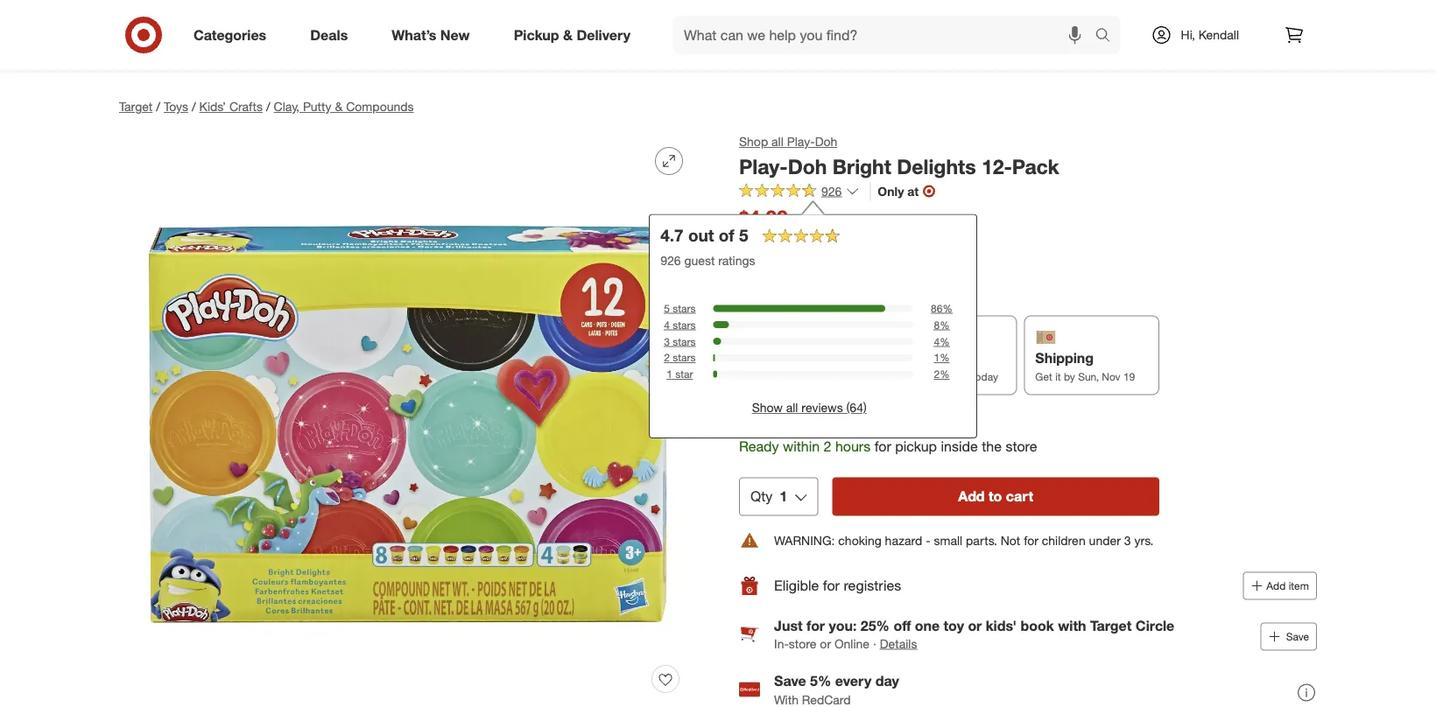 Task type: locate. For each thing, give the bounding box(es) containing it.
0 horizontal spatial /
[[156, 99, 160, 114]]

1 vertical spatial at
[[793, 411, 806, 428]]

pick
[[739, 411, 768, 428]]

926 inside "link"
[[822, 184, 842, 199]]

for inside the just for you: 25% off one toy or kids' book with target circle in-store or online ∙ details
[[807, 618, 825, 635]]

1 vertical spatial store
[[789, 636, 817, 652]]

% up 2 %
[[940, 352, 950, 365]]

for left you:
[[807, 618, 825, 635]]

1 stars from the top
[[673, 302, 696, 315]]

0 vertical spatial all
[[772, 134, 784, 149]]

1 vertical spatial 3
[[1125, 533, 1132, 548]]

4 down 8
[[934, 335, 940, 348]]

1 vertical spatial target
[[1091, 618, 1132, 635]]

bright
[[833, 154, 892, 179]]

0 horizontal spatial pickup
[[514, 26, 559, 43]]

ready up show
[[751, 370, 781, 383]]

4 stars from the top
[[673, 352, 696, 365]]

categories link
[[179, 16, 288, 54]]

1 vertical spatial within
[[783, 438, 820, 455]]

0 vertical spatial &
[[563, 26, 573, 43]]

doh
[[815, 134, 838, 149], [788, 154, 827, 179]]

1 vertical spatial or
[[820, 636, 831, 652]]

pack
[[1013, 154, 1060, 179]]

1 vertical spatial 1
[[667, 368, 673, 381]]

toy
[[944, 618, 965, 635]]

/ right toys
[[192, 99, 196, 114]]

0 vertical spatial 3
[[664, 335, 670, 348]]

poway
[[810, 411, 854, 428]]

kids'
[[199, 99, 226, 114]]

0 horizontal spatial store
[[789, 636, 817, 652]]

/ left toys 'link'
[[156, 99, 160, 114]]

save
[[768, 235, 790, 248]]

add left item
[[1267, 580, 1286, 593]]

3
[[664, 335, 670, 348], [1125, 533, 1132, 548]]

within up show all reviews (64)
[[784, 370, 811, 383]]

926 up $6.59
[[822, 184, 842, 199]]

all for show all reviews (64)
[[787, 401, 799, 416]]

0 horizontal spatial 926
[[661, 253, 681, 268]]

all right show
[[787, 401, 799, 416]]

play- right shop
[[787, 134, 815, 149]]

pickup for &
[[514, 26, 559, 43]]

0 vertical spatial store
[[1006, 438, 1038, 455]]

2 vertical spatial 1
[[780, 488, 788, 505]]

children
[[1042, 533, 1086, 548]]

5 right of
[[739, 226, 749, 246]]

0 horizontal spatial save
[[774, 673, 807, 690]]

4 for 4 %
[[934, 335, 940, 348]]

1 horizontal spatial pickup
[[751, 350, 796, 367]]

1 horizontal spatial /
[[192, 99, 196, 114]]

926 for 926 guest ratings
[[661, 253, 681, 268]]

0 horizontal spatial 5
[[664, 302, 670, 315]]

pickup inside pickup & delivery link
[[514, 26, 559, 43]]

1 horizontal spatial all
[[787, 401, 799, 416]]

in-
[[774, 636, 789, 652]]

24
[[824, 235, 836, 248]]

online
[[836, 253, 869, 268]]

0 vertical spatial at
[[908, 184, 919, 199]]

0 horizontal spatial 3
[[664, 335, 670, 348]]

for down check
[[875, 438, 892, 455]]

nov
[[1102, 370, 1121, 383]]

1 horizontal spatial 3
[[1125, 533, 1132, 548]]

ready down pick
[[739, 438, 779, 455]]

eligible
[[774, 578, 820, 595]]

2 down poway button
[[824, 438, 832, 455]]

delivery inside delivery as soon as 4pm today
[[893, 350, 947, 367]]

shipping
[[1036, 350, 1094, 367]]

of
[[719, 226, 735, 246]]

1 vertical spatial add
[[1267, 580, 1286, 593]]

save inside save button
[[1287, 631, 1310, 644]]

doh up bright
[[815, 134, 838, 149]]

pickup & delivery
[[514, 26, 631, 43]]

pickup for ready
[[751, 350, 796, 367]]

% up '8 %'
[[943, 302, 953, 315]]

1 vertical spatial ready
[[739, 438, 779, 455]]

play- down shop
[[739, 154, 788, 179]]

save for save 5% every day
[[774, 673, 807, 690]]

3 stars from the top
[[673, 335, 696, 348]]

2 up the reviews
[[814, 370, 820, 383]]

it
[[1056, 370, 1061, 383]]

2 horizontal spatial 1
[[934, 352, 940, 365]]

stars down 5 stars
[[673, 319, 696, 332]]

% down 1 %
[[940, 368, 950, 381]]

pickup & delivery link
[[499, 16, 653, 54]]

0 vertical spatial play-
[[787, 134, 815, 149]]

0 horizontal spatial 1
[[667, 368, 673, 381]]

0 vertical spatial hours
[[823, 370, 850, 383]]

1 right qty
[[780, 488, 788, 505]]

926 link
[[739, 183, 860, 203]]

save left 5%
[[774, 673, 807, 690]]

pick up at poway
[[739, 411, 854, 428]]

only
[[878, 184, 905, 199]]

within inside pickup ready within 2 hours
[[784, 370, 811, 383]]

0 horizontal spatial delivery
[[577, 26, 631, 43]]

what's
[[392, 26, 437, 43]]

store down just on the bottom of the page
[[789, 636, 817, 652]]

0 vertical spatial 4
[[664, 319, 670, 332]]

0 horizontal spatial &
[[335, 99, 343, 114]]

stars up 2 stars
[[673, 335, 696, 348]]

add for add item
[[1267, 580, 1286, 593]]

1 vertical spatial save
[[774, 673, 807, 690]]

putty
[[303, 99, 332, 114]]

store right the
[[1006, 438, 1038, 455]]

for right not
[[1024, 533, 1039, 548]]

add item
[[1267, 580, 1310, 593]]

$4.99 reg $6.59 sale save $ 1.60 ( 24 % when purchased online
[[739, 206, 869, 268]]

stars for 5 stars
[[673, 302, 696, 315]]

day
[[876, 673, 900, 690]]

save
[[1287, 631, 1310, 644], [774, 673, 807, 690]]

stars up star
[[673, 352, 696, 365]]

1 vertical spatial 926
[[661, 253, 681, 268]]

all
[[772, 134, 784, 149], [787, 401, 799, 416]]

1 vertical spatial &
[[335, 99, 343, 114]]

or down you:
[[820, 636, 831, 652]]

1 horizontal spatial 1
[[780, 488, 788, 505]]

sun,
[[1079, 370, 1100, 383]]

% up '4 %'
[[940, 319, 950, 332]]

1 horizontal spatial target
[[1091, 618, 1132, 635]]

1 within from the top
[[784, 370, 811, 383]]

kids' crafts link
[[199, 99, 263, 114]]

4 for 4 stars
[[664, 319, 670, 332]]

1 horizontal spatial at
[[908, 184, 919, 199]]

0 vertical spatial ready
[[751, 370, 781, 383]]

% for 4 %
[[940, 335, 950, 348]]

pickup
[[896, 438, 938, 455]]

% right (
[[836, 235, 846, 248]]

target link
[[119, 99, 153, 114]]

0 horizontal spatial at
[[793, 411, 806, 428]]

1
[[934, 352, 940, 365], [667, 368, 673, 381], [780, 488, 788, 505]]

0 horizontal spatial or
[[820, 636, 831, 652]]

%
[[836, 235, 846, 248], [943, 302, 953, 315], [940, 319, 950, 332], [940, 335, 950, 348], [940, 352, 950, 365], [940, 368, 950, 381]]

1 left star
[[667, 368, 673, 381]]

as
[[893, 370, 905, 383]]

0 vertical spatial save
[[1287, 631, 1310, 644]]

2 horizontal spatial /
[[266, 99, 270, 114]]

0 vertical spatial or
[[969, 618, 982, 635]]

0 horizontal spatial all
[[772, 134, 784, 149]]

1 down '4 %'
[[934, 352, 940, 365]]

hours down poway button
[[836, 438, 871, 455]]

other
[[904, 412, 933, 428]]

pickup up show
[[751, 350, 796, 367]]

kids'
[[986, 618, 1017, 635]]

just for you: 25% off one toy or kids' book with target circle in-store or online ∙ details
[[774, 618, 1175, 652]]

all right shop
[[772, 134, 784, 149]]

1 horizontal spatial delivery
[[893, 350, 947, 367]]

0 horizontal spatial target
[[119, 99, 153, 114]]

to
[[989, 488, 1003, 505]]

add left to
[[959, 488, 985, 505]]

only at
[[878, 184, 919, 199]]

details
[[880, 636, 918, 652]]

within
[[784, 370, 811, 383], [783, 438, 820, 455]]

4 down 5 stars
[[664, 319, 670, 332]]

as
[[935, 370, 945, 383]]

1 %
[[934, 352, 950, 365]]

compounds
[[346, 99, 414, 114]]

0 vertical spatial 926
[[822, 184, 842, 199]]

1 horizontal spatial &
[[563, 26, 573, 43]]

store inside the just for you: 25% off one toy or kids' book with target circle in-store or online ∙ details
[[789, 636, 817, 652]]

0 vertical spatial 1
[[934, 352, 940, 365]]

delights
[[897, 154, 976, 179]]

1 horizontal spatial 926
[[822, 184, 842, 199]]

hazard
[[885, 533, 923, 548]]

target right with
[[1091, 618, 1132, 635]]

all inside button
[[787, 401, 799, 416]]

within down pick up at poway
[[783, 438, 820, 455]]

stars
[[673, 302, 696, 315], [673, 319, 696, 332], [673, 335, 696, 348], [673, 352, 696, 365]]

0 vertical spatial pickup
[[514, 26, 559, 43]]

doh up 926 "link"
[[788, 154, 827, 179]]

store
[[1006, 438, 1038, 455], [789, 636, 817, 652]]

0 horizontal spatial 4
[[664, 319, 670, 332]]

4 %
[[934, 335, 950, 348]]

all inside shop all play-doh play-doh bright delights 12-pack
[[772, 134, 784, 149]]

0 vertical spatial add
[[959, 488, 985, 505]]

save 5% every day
[[774, 673, 900, 690]]

target / toys / kids' crafts / clay, putty & compounds
[[119, 99, 414, 114]]

1 horizontal spatial add
[[1267, 580, 1286, 593]]

What can we help you find? suggestions appear below search field
[[674, 16, 1100, 54]]

hours up the reviews
[[823, 370, 850, 383]]

926 for 926
[[822, 184, 842, 199]]

5 up 4 stars
[[664, 302, 670, 315]]

or right toy
[[969, 618, 982, 635]]

1 vertical spatial all
[[787, 401, 799, 416]]

target
[[119, 99, 153, 114], [1091, 618, 1132, 635]]

play-
[[787, 134, 815, 149], [739, 154, 788, 179]]

crafts
[[229, 99, 263, 114]]

out
[[689, 226, 714, 246]]

/
[[156, 99, 160, 114], [192, 99, 196, 114], [266, 99, 270, 114]]

1 vertical spatial pickup
[[751, 350, 796, 367]]

0 vertical spatial 5
[[739, 226, 749, 246]]

% for 2 %
[[940, 368, 950, 381]]

stars up 4 stars
[[673, 302, 696, 315]]

1 vertical spatial delivery
[[893, 350, 947, 367]]

delivery
[[577, 26, 631, 43], [893, 350, 947, 367]]

2 / from the left
[[192, 99, 196, 114]]

not
[[1001, 533, 1021, 548]]

categories
[[194, 26, 267, 43]]

0 vertical spatial target
[[119, 99, 153, 114]]

2 down 3 stars
[[664, 352, 670, 365]]

2
[[664, 352, 670, 365], [934, 368, 940, 381], [814, 370, 820, 383], [824, 438, 832, 455]]

1 star
[[667, 368, 693, 381]]

pickup
[[514, 26, 559, 43], [751, 350, 796, 367]]

stars for 4 stars
[[673, 319, 696, 332]]

at right up
[[793, 411, 806, 428]]

0 horizontal spatial add
[[959, 488, 985, 505]]

1 horizontal spatial save
[[1287, 631, 1310, 644]]

% down '8 %'
[[940, 335, 950, 348]]

0 vertical spatial within
[[784, 370, 811, 383]]

1 vertical spatial 4
[[934, 335, 940, 348]]

926 down 4.7
[[661, 253, 681, 268]]

show all reviews (64) button
[[752, 400, 867, 417]]

save down item
[[1287, 631, 1310, 644]]

2 stars from the top
[[673, 319, 696, 332]]

3 left yrs.
[[1125, 533, 1132, 548]]

pickup inside pickup ready within 2 hours
[[751, 350, 796, 367]]

0 vertical spatial delivery
[[577, 26, 631, 43]]

1 horizontal spatial or
[[969, 618, 982, 635]]

at right only
[[908, 184, 919, 199]]

delivery as soon as 4pm today
[[893, 350, 999, 383]]

hours
[[823, 370, 850, 383], [836, 438, 871, 455]]

toys link
[[164, 99, 188, 114]]

add
[[959, 488, 985, 505], [1267, 580, 1286, 593]]

1 horizontal spatial 4
[[934, 335, 940, 348]]

target left toys 'link'
[[119, 99, 153, 114]]

pickup right the new
[[514, 26, 559, 43]]

stars for 2 stars
[[673, 352, 696, 365]]

3 down 4 stars
[[664, 335, 670, 348]]

target inside the just for you: 25% off one toy or kids' book with target circle in-store or online ∙ details
[[1091, 618, 1132, 635]]

/ left clay,
[[266, 99, 270, 114]]

4.7 out of 5
[[661, 226, 749, 246]]



Task type: describe. For each thing, give the bounding box(es) containing it.
purchased
[[775, 253, 833, 268]]

just
[[774, 618, 803, 635]]

warning: choking hazard - small parts. not for children under 3 yrs.
[[774, 533, 1154, 548]]

hi, kendall
[[1181, 27, 1240, 42]]

by
[[1064, 370, 1076, 383]]

get
[[1036, 370, 1053, 383]]

choking
[[839, 533, 882, 548]]

2 down 1 %
[[934, 368, 940, 381]]

online
[[835, 636, 870, 652]]

cart
[[1006, 488, 1034, 505]]

show
[[752, 401, 783, 416]]

every
[[836, 673, 872, 690]]

eligible for registries
[[774, 578, 902, 595]]

sale
[[739, 234, 765, 249]]

new
[[441, 26, 470, 43]]

5 stars
[[664, 302, 696, 315]]

ratings
[[719, 253, 756, 268]]

∙
[[873, 636, 877, 652]]

reviews
[[802, 401, 843, 416]]

hi,
[[1181, 27, 1196, 42]]

1 horizontal spatial store
[[1006, 438, 1038, 455]]

registries
[[844, 578, 902, 595]]

2 inside pickup ready within 2 hours
[[814, 370, 820, 383]]

kendall
[[1199, 27, 1240, 42]]

all for shop all play-doh play-doh bright delights 12-pack
[[772, 134, 784, 149]]

check
[[865, 412, 900, 428]]

86
[[931, 302, 943, 315]]

book
[[1021, 618, 1055, 635]]

% for 8 %
[[940, 319, 950, 332]]

hours inside pickup ready within 2 hours
[[823, 370, 850, 383]]

$6.59
[[810, 215, 835, 228]]

3 / from the left
[[266, 99, 270, 114]]

stores
[[936, 412, 970, 428]]

deals link
[[295, 16, 370, 54]]

yrs.
[[1135, 533, 1154, 548]]

0 vertical spatial doh
[[815, 134, 838, 149]]

with
[[1059, 618, 1087, 635]]

show all reviews (64)
[[752, 401, 867, 416]]

check other stores
[[865, 412, 970, 428]]

what's new
[[392, 26, 470, 43]]

soon
[[908, 370, 932, 383]]

(
[[821, 235, 824, 248]]

3 stars
[[664, 335, 696, 348]]

play-doh bright delights 12-pack, 1 of 6 image
[[119, 133, 697, 708]]

the
[[982, 438, 1002, 455]]

what's new link
[[377, 16, 492, 54]]

% inside $4.99 reg $6.59 sale save $ 1.60 ( 24 % when purchased online
[[836, 235, 846, 248]]

parts.
[[966, 533, 998, 548]]

1 vertical spatial doh
[[788, 154, 827, 179]]

save for save
[[1287, 631, 1310, 644]]

1 vertical spatial hours
[[836, 438, 871, 455]]

circle
[[1136, 618, 1175, 635]]

2 within from the top
[[783, 438, 820, 455]]

qty
[[751, 488, 773, 505]]

warning:
[[774, 533, 835, 548]]

add to cart button
[[833, 478, 1160, 516]]

shop
[[739, 134, 769, 149]]

add for add to cart
[[959, 488, 985, 505]]

$
[[792, 235, 798, 248]]

5%
[[810, 673, 832, 690]]

ready within 2 hours for pickup inside the store
[[739, 438, 1038, 455]]

qty 1
[[751, 488, 788, 505]]

poway button
[[810, 410, 854, 430]]

86 %
[[931, 302, 953, 315]]

clay,
[[274, 99, 300, 114]]

search button
[[1088, 16, 1130, 58]]

25%
[[861, 618, 890, 635]]

1 vertical spatial play-
[[739, 154, 788, 179]]

small
[[934, 533, 963, 548]]

search
[[1088, 28, 1130, 45]]

save button
[[1261, 623, 1318, 651]]

1 / from the left
[[156, 99, 160, 114]]

item
[[1289, 580, 1310, 593]]

toys
[[164, 99, 188, 114]]

1 for 1 star
[[667, 368, 673, 381]]

926 guest ratings
[[661, 253, 756, 268]]

you:
[[829, 618, 857, 635]]

shop all play-doh play-doh bright delights 12-pack
[[739, 134, 1060, 179]]

8 %
[[934, 319, 950, 332]]

12-
[[982, 154, 1013, 179]]

4pm
[[948, 370, 969, 383]]

check other stores button
[[864, 411, 971, 430]]

inside
[[941, 438, 978, 455]]

shipping get it by sun, nov 19
[[1036, 350, 1136, 383]]

reg
[[791, 215, 807, 228]]

details button
[[880, 636, 918, 653]]

stars for 3 stars
[[673, 335, 696, 348]]

1 vertical spatial 5
[[664, 302, 670, 315]]

1 horizontal spatial 5
[[739, 226, 749, 246]]

(64)
[[847, 401, 867, 416]]

% for 86 %
[[943, 302, 953, 315]]

% for 1 %
[[940, 352, 950, 365]]

add item button
[[1243, 572, 1318, 600]]

4 stars
[[664, 319, 696, 332]]

guest
[[685, 253, 715, 268]]

1 for 1 %
[[934, 352, 940, 365]]

for right eligible
[[823, 578, 840, 595]]

ready inside pickup ready within 2 hours
[[751, 370, 781, 383]]

under
[[1090, 533, 1121, 548]]



Task type: vqa. For each thing, say whether or not it's contained in the screenshot.
"$319.99"
no



